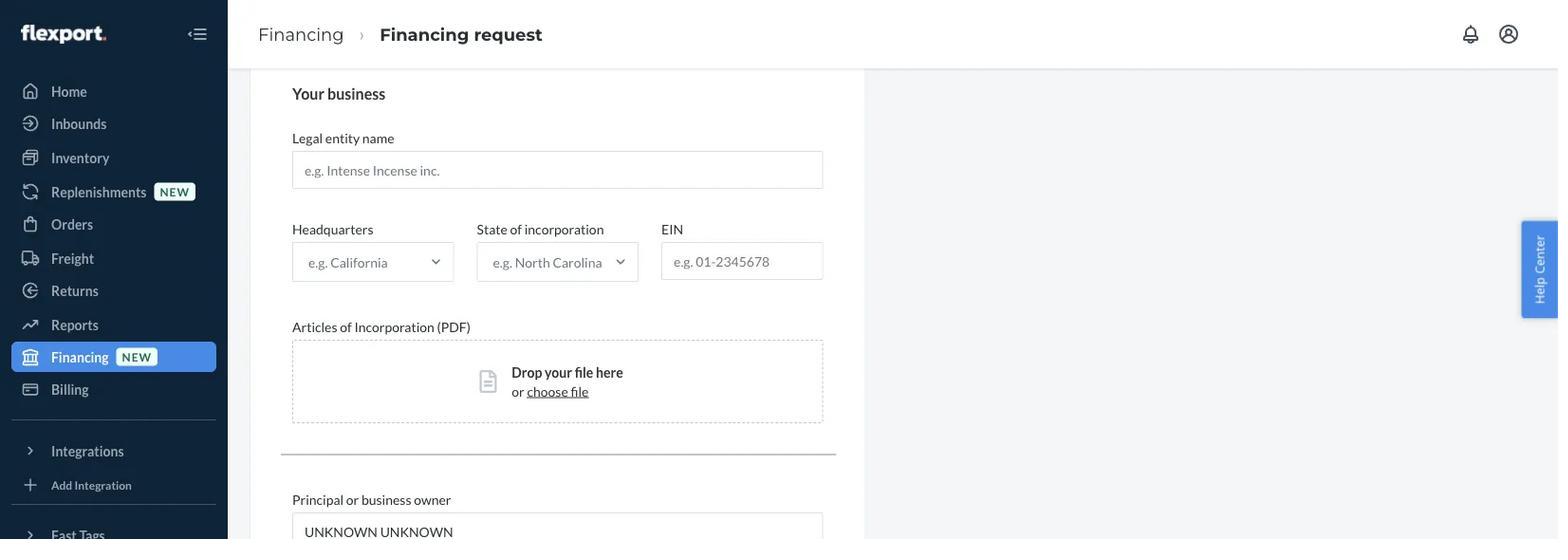 Task type: locate. For each thing, give the bounding box(es) containing it.
e.g. california
[[308, 254, 388, 270]]

help center button
[[1522, 221, 1559, 318]]

close navigation image
[[186, 23, 209, 46]]

0 vertical spatial file
[[575, 364, 594, 380]]

carolina
[[553, 254, 602, 270]]

ein
[[662, 221, 683, 237]]

file down your at bottom
[[571, 383, 589, 399]]

orders link
[[11, 209, 216, 239]]

north
[[515, 254, 550, 270]]

1 horizontal spatial of
[[510, 221, 522, 237]]

help
[[1531, 277, 1548, 304]]

2 horizontal spatial financing
[[380, 24, 469, 45]]

returns link
[[11, 275, 216, 306]]

new up orders link
[[160, 185, 190, 198]]

returns
[[51, 282, 99, 299]]

choose
[[527, 383, 568, 399]]

or right principal
[[346, 491, 359, 507]]

of for articles
[[340, 319, 352, 335]]

0 vertical spatial new
[[160, 185, 190, 198]]

articles of incorporation (pdf)
[[292, 319, 471, 335]]

center
[[1531, 235, 1548, 274]]

1 vertical spatial of
[[340, 319, 352, 335]]

file left the here
[[575, 364, 594, 380]]

your business
[[292, 84, 386, 102]]

add integration link
[[11, 474, 216, 496]]

1 horizontal spatial new
[[160, 185, 190, 198]]

1 vertical spatial business
[[362, 491, 411, 507]]

financing
[[258, 24, 344, 45], [380, 24, 469, 45], [51, 349, 109, 365]]

financing left request on the left top
[[380, 24, 469, 45]]

file
[[575, 364, 594, 380], [571, 383, 589, 399]]

financing for financing link
[[258, 24, 344, 45]]

legal
[[292, 130, 323, 146]]

e.g. down headquarters
[[308, 254, 328, 270]]

business
[[327, 84, 386, 102], [362, 491, 411, 507]]

1 e.g. from the left
[[308, 254, 328, 270]]

articles
[[292, 319, 337, 335]]

orders
[[51, 216, 93, 232]]

financing down 'reports'
[[51, 349, 109, 365]]

entity
[[325, 130, 360, 146]]

1 vertical spatial new
[[122, 350, 152, 363]]

name
[[362, 130, 394, 146]]

business up legal entity name
[[327, 84, 386, 102]]

1 horizontal spatial financing
[[258, 24, 344, 45]]

2 e.g. from the left
[[493, 254, 513, 270]]

of right state
[[510, 221, 522, 237]]

your
[[545, 364, 572, 380]]

0 horizontal spatial or
[[346, 491, 359, 507]]

or down drop
[[512, 383, 525, 399]]

freight
[[51, 250, 94, 266]]

business left owner
[[362, 491, 411, 507]]

0 horizontal spatial of
[[340, 319, 352, 335]]

1 horizontal spatial or
[[512, 383, 525, 399]]

0 vertical spatial of
[[510, 221, 522, 237]]

1 vertical spatial or
[[346, 491, 359, 507]]

0 horizontal spatial new
[[122, 350, 152, 363]]

financing request
[[380, 24, 543, 45]]

drop your file here or choose file
[[512, 364, 623, 399]]

or inside "drop your file here or choose file"
[[512, 383, 525, 399]]

your
[[292, 84, 325, 102]]

Owner's full name field
[[292, 513, 823, 539]]

of right articles in the bottom left of the page
[[340, 319, 352, 335]]

0 horizontal spatial e.g.
[[308, 254, 328, 270]]

billing link
[[11, 374, 216, 404]]

e.g. left "north"
[[493, 254, 513, 270]]

new down reports link
[[122, 350, 152, 363]]

financing link
[[258, 24, 344, 45]]

new
[[160, 185, 190, 198], [122, 350, 152, 363]]

e.g.
[[308, 254, 328, 270], [493, 254, 513, 270]]

inbounds
[[51, 115, 107, 131]]

reports link
[[11, 309, 216, 340]]

breadcrumbs navigation
[[243, 7, 558, 62]]

or
[[512, 383, 525, 399], [346, 491, 359, 507]]

1 horizontal spatial e.g.
[[493, 254, 513, 270]]

inventory link
[[11, 142, 216, 173]]

inventory
[[51, 149, 109, 166]]

0 vertical spatial or
[[512, 383, 525, 399]]

of
[[510, 221, 522, 237], [340, 319, 352, 335]]

financing up your
[[258, 24, 344, 45]]



Task type: describe. For each thing, give the bounding box(es) containing it.
reports
[[51, 317, 99, 333]]

california
[[330, 254, 388, 270]]

replenishments
[[51, 184, 147, 200]]

0 vertical spatial business
[[327, 84, 386, 102]]

help center
[[1531, 235, 1548, 304]]

billing
[[51, 381, 89, 397]]

financing request link
[[380, 24, 543, 45]]

incorporation
[[354, 319, 435, 335]]

e.g. 01-2345678 text field
[[663, 243, 823, 279]]

inbounds link
[[11, 108, 216, 139]]

new for financing
[[122, 350, 152, 363]]

legal entity name
[[292, 130, 394, 146]]

e.g. Intense Incense inc. field
[[292, 151, 823, 189]]

state
[[477, 221, 508, 237]]

integrations
[[51, 443, 124, 459]]

add
[[51, 478, 72, 492]]

home link
[[11, 76, 216, 106]]

open notifications image
[[1460, 23, 1483, 46]]

of for state
[[510, 221, 522, 237]]

integration
[[75, 478, 132, 492]]

file alt image
[[480, 370, 497, 393]]

open account menu image
[[1498, 23, 1521, 46]]

home
[[51, 83, 87, 99]]

e.g. north carolina
[[493, 254, 602, 270]]

state of incorporation
[[477, 221, 604, 237]]

(pdf)
[[437, 319, 471, 335]]

here
[[596, 364, 623, 380]]

owner
[[414, 491, 451, 507]]

principal
[[292, 491, 344, 507]]

freight link
[[11, 243, 216, 273]]

financing for financing request
[[380, 24, 469, 45]]

drop
[[512, 364, 542, 380]]

add integration
[[51, 478, 132, 492]]

e.g. for e.g. california
[[308, 254, 328, 270]]

0 horizontal spatial financing
[[51, 349, 109, 365]]

flexport logo image
[[21, 25, 106, 44]]

1 vertical spatial file
[[571, 383, 589, 399]]

incorporation
[[525, 221, 604, 237]]

integrations button
[[11, 436, 216, 466]]

request
[[474, 24, 543, 45]]

new for replenishments
[[160, 185, 190, 198]]

e.g. for e.g. north carolina
[[493, 254, 513, 270]]

headquarters
[[292, 221, 373, 237]]

principal or business owner
[[292, 491, 451, 507]]



Task type: vqa. For each thing, say whether or not it's contained in the screenshot.
inventory link
yes



